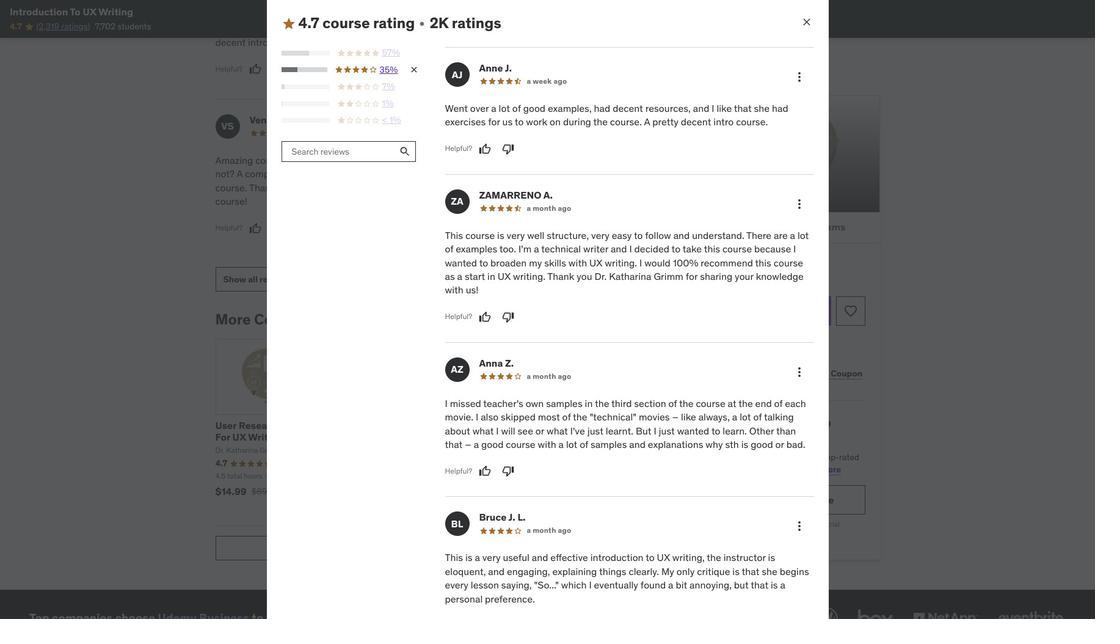 Task type: vqa. For each thing, say whether or not it's contained in the screenshot.
$16.58
no



Task type: locate. For each thing, give the bounding box(es) containing it.
broaden
[[491, 256, 527, 269]]

0 vertical spatial my
[[563, 22, 576, 34]]

user research and testing for ux writing dr. katharina grimm
[[215, 419, 339, 455]]

a month ago down a.
[[527, 203, 572, 213]]

katharina inside "ux writing in practice: documentation & processes dr. katharina grimm 4.5 2 total hours $14.99 $44.99"
[[518, 446, 550, 455]]

tab list
[[673, 213, 880, 243]]

ago right voice
[[558, 203, 572, 213]]

mark review by anne j. as helpful image left mark review by anne j. as unhelpful icon
[[249, 63, 262, 75]]

exercises up 57%
[[361, 8, 402, 21]]

with down most
[[538, 438, 557, 450]]

see
[[518, 425, 534, 437]]

1 vertical spatial on
[[550, 116, 561, 128]]

well inside amazing content! wonderful instructor! what not? a complete guide. very well designed course.
[[339, 168, 356, 180]]

examples, up 4.7 course rating
[[318, 0, 362, 7]]

writing. down broaden
[[513, 270, 546, 282]]

introduction inside introduction to technical writing
[[361, 419, 419, 431]]

volkswagen image
[[814, 605, 841, 619]]

0 vertical spatial us
[[215, 22, 226, 34]]

mark review by zamarreno a. as unhelpful image
[[502, 311, 515, 323]]

great
[[383, 181, 406, 194]]

0 horizontal spatial what
[[473, 425, 494, 437]]

0 horizontal spatial went over a lot of good examples, had decent resources, and i like that she had exercises for us to work on during the course. a pretty decent intro course.
[[215, 0, 416, 48]]

at left $20.00
[[741, 520, 747, 529]]

1 a month ago from the top
[[527, 203, 572, 213]]

this inside this course is very well structure, very easy to follow and understand. there are a lot of examples too. i'm a technical writer and i decided to take this course because i wanted to broaden my skills with ux writing. i would 100% recommend this course as a start in ux writing. thank you dr. katharina grimm for sharing your knowledge with us!
[[445, 229, 463, 241]]

1 horizontal spatial well
[[528, 229, 545, 241]]

end
[[756, 397, 772, 409]]

30-
[[724, 336, 736, 345]]

just right the i've
[[588, 425, 604, 437]]

ux
[[83, 6, 96, 18], [590, 256, 603, 269], [498, 270, 511, 282], [507, 419, 521, 431], [233, 431, 246, 443], [657, 551, 670, 564]]

4.5 up $14.99 $69.99
[[215, 471, 226, 480]]

personal up $20.00
[[735, 494, 775, 506]]

about inside i missed teacher's own samples in the third section of the course at the end of each movie. i also skipped most of the "technical" movies – like always, a lot of talking about what i will see or what i've just learnt. but i just wanted to learn. other than that – a good course with a lot of samples and explanations why sth is good or bad.
[[445, 425, 470, 437]]

subscribe to udemy's top courses
[[687, 415, 832, 446]]

over inside dialog
[[470, 102, 489, 114]]

talking
[[764, 411, 794, 423]]

0 vertical spatial a month ago
[[527, 203, 572, 213]]

1 just from the left
[[588, 425, 604, 437]]

processes
[[590, 431, 638, 443]]

ago right week
[[554, 76, 567, 86]]

0 vertical spatial xsmall image
[[418, 19, 427, 29]]

didn't
[[544, 181, 568, 194]]

2 horizontal spatial $14.99
[[687, 253, 734, 272]]

0 vertical spatial this
[[445, 229, 463, 241]]

what
[[473, 425, 494, 437], [547, 425, 568, 437]]

thanks
[[249, 181, 281, 194]]

well up designing
[[339, 168, 356, 180]]

speaker
[[585, 195, 620, 207]]

0 horizontal spatial work
[[239, 22, 260, 34]]

ago up effective
[[558, 526, 572, 535]]

or right 'end'
[[773, 395, 780, 405]]

personal up recommend
[[707, 221, 748, 233]]

in down she
[[604, 8, 612, 21]]

a inside thanks indeed for designing a great course!
[[375, 181, 380, 194]]

to left 'take'
[[672, 243, 681, 255]]

writing inside introduction to technical writing
[[361, 431, 396, 443]]

decent
[[383, 0, 414, 7], [215, 36, 246, 48], [613, 102, 643, 114], [681, 116, 712, 128]]

0 vertical spatial in
[[616, 168, 624, 180]]

1 horizontal spatial total
[[513, 471, 528, 480]]

xsmall image left 2k
[[418, 19, 427, 29]]

1 vertical spatial us
[[503, 116, 513, 128]]

amazing content! wonderful instructor! what not? a complete guide. very well designed course.
[[215, 154, 412, 194]]

samples down learnt.
[[591, 438, 627, 450]]

1 horizontal spatial wanted
[[678, 425, 710, 437]]

at inside i found it light and informative at the same time. i usually get bored an unmotivated in online courses, but that didn't happen with this one. also, i found the voice of the speaker very relaxing! :)
[[572, 154, 581, 166]]

0 horizontal spatial resources,
[[215, 8, 261, 21]]

1 vertical spatial –
[[465, 438, 472, 450]]

coupon
[[831, 368, 863, 379]]

1 vertical spatial xsmall image
[[409, 65, 419, 75]]

1 vertical spatial wanted
[[678, 425, 710, 437]]

wanted
[[445, 256, 477, 269], [678, 425, 710, 437]]

mark review by lucas g. as unhelpful image
[[496, 236, 509, 248]]

of left examples
[[445, 243, 454, 255]]

learnt.
[[606, 425, 634, 437]]

i found it light and informative at the same time. i usually get bored an unmotivated in online courses, but that didn't happen with this one. also, i found the voice of the speaker very relaxing! :)
[[439, 154, 643, 221]]

in inside the instructor's delivery is engaging! she is really knowledgeable about the topic. in general, the course is above my expectations.
[[604, 8, 612, 21]]

j. left l.
[[509, 511, 516, 523]]

1 horizontal spatial courses,
[[687, 464, 719, 475]]

found down clearly.
[[641, 579, 666, 591]]

us!
[[466, 284, 479, 296]]

j. for bruce
[[509, 511, 516, 523]]

2 this from the top
[[445, 551, 463, 564]]

wanted inside this course is very well structure, very easy to follow and understand. there are a lot of examples too. i'm a technical writer and i decided to take this course because i wanted to broaden my skills with ux writing. i would 100% recommend this course as a start in ux writing. thank you dr. katharina grimm for sharing your knowledge with us!
[[445, 256, 477, 269]]

1 vertical spatial 4.5
[[215, 471, 226, 480]]

the instructor's delivery is engaging! she is really knowledgeable about the topic. in general, the course is above my expectations.
[[439, 0, 637, 34]]

1 horizontal spatial found
[[488, 195, 514, 207]]

ux up 'my'
[[657, 551, 670, 564]]

at
[[572, 154, 581, 166], [747, 275, 754, 286], [728, 397, 737, 409], [741, 520, 747, 529]]

helpful? left mark review by anne j. as unhelpful icon
[[215, 64, 243, 73]]

personal inside button
[[707, 221, 748, 233]]

for inside this course is very well structure, very easy to follow and understand. there are a lot of examples too. i'm a technical writer and i decided to take this course because i wanted to broaden my skills with ux writing. i would 100% recommend this course as a start in ux writing. thank you dr. katharina grimm for sharing your knowledge with us!
[[686, 270, 698, 282]]

in
[[616, 168, 624, 180], [488, 270, 496, 282], [585, 397, 593, 409]]

helpful? up 'aj'
[[439, 50, 466, 59]]

0 horizontal spatial introduction
[[10, 6, 68, 18]]

1 horizontal spatial what
[[547, 425, 568, 437]]

not?
[[215, 168, 235, 180]]

mark review by zamarreno a. as helpful image
[[479, 311, 491, 323]]

show all reviews button
[[215, 267, 299, 292]]

2 what from the left
[[547, 425, 568, 437]]

– down technical
[[465, 438, 472, 450]]

grimm down ux writing in practice: documentation & processes link
[[552, 446, 574, 455]]

week
[[533, 76, 552, 86]]

0 horizontal spatial went
[[215, 0, 238, 7]]

0 vertical spatial 4.5
[[507, 458, 520, 469]]

one.
[[439, 195, 458, 207]]

1 horizontal spatial examples,
[[548, 102, 592, 114]]

explanations
[[648, 438, 704, 450]]

a
[[357, 22, 363, 34], [644, 116, 650, 128], [237, 168, 243, 180]]

4.7 up '4.5 total hours'
[[215, 458, 228, 469]]

month down a.
[[533, 203, 556, 213]]

1 horizontal spatial just
[[659, 425, 675, 437]]

0 vertical spatial examples,
[[318, 0, 362, 7]]

1 horizontal spatial $14.99
[[507, 485, 538, 497]]

dr. katharina grimm link
[[335, 310, 477, 329]]

on up informative
[[550, 116, 561, 128]]

about inside the instructor's delivery is engaging! she is really knowledgeable about the topic. in general, the course is above my expectations.
[[533, 8, 559, 21]]

learn
[[796, 464, 819, 475]]

total inside "ux writing in practice: documentation & processes dr. katharina grimm 4.5 2 total hours $14.99 $44.99"
[[513, 471, 528, 480]]

this inside this is a very useful and effective introduction to ux writing, the instructor is eloquent, and engaging, explaining things clearly. my only critique is that she begins every lesson saying, "so..." which i eventually found a bit annoying, but that is a personal preference.
[[445, 551, 463, 564]]

1% down 7%
[[382, 98, 394, 109]]

0 horizontal spatial my
[[529, 256, 542, 269]]

1 vertical spatial to
[[421, 419, 432, 431]]

0 vertical spatial wanted
[[445, 256, 477, 269]]

wanted inside i missed teacher's own samples in the third section of the course at the end of each movie. i also skipped most of the "technical" movies – like always, a lot of talking about what i will see or what i've just learnt. but i just wanted to learn. other than that – a good course with a lot of samples and explanations why sth is good or bad.
[[678, 425, 710, 437]]

wanted up as
[[445, 256, 477, 269]]

teams
[[816, 221, 846, 233]]

2k ratings
[[430, 14, 502, 33]]

0 horizontal spatial a
[[237, 168, 243, 180]]

1 horizontal spatial over
[[470, 102, 489, 114]]

1 vertical spatial writing.
[[513, 270, 546, 282]]

this right "happen"
[[627, 181, 643, 194]]

0 vertical spatial writing.
[[605, 256, 638, 269]]

lot inside this course is very well structure, very easy to follow and understand. there are a lot of examples too. i'm a technical writer and i decided to take this course because i wanted to broaden my skills with ux writing. i would 100% recommend this course as a start in ux writing. thank you dr. katharina grimm for sharing your knowledge with us!
[[798, 229, 809, 241]]

courses, down usually
[[468, 181, 505, 194]]

raman
[[284, 114, 316, 126]]

is inside i missed teacher's own samples in the third section of the course at the end of each movie. i also skipped most of the "technical" movies – like always, a lot of talking about what i will see or what i've just learnt. but i just wanted to learn. other than that – a good course with a lot of samples and explanations why sth is good or bad.
[[742, 438, 749, 450]]

the up "technical"
[[595, 397, 610, 409]]

0 vertical spatial resources,
[[215, 8, 261, 21]]

hours right 4
[[707, 275, 730, 286]]

1 horizontal spatial went over a lot of good examples, had decent resources, and i like that she had exercises for us to work on during the course. a pretty decent intro course.
[[445, 102, 789, 128]]

introduction for introduction to technical writing
[[361, 419, 419, 431]]

1 vertical spatial found
[[488, 195, 514, 207]]

1 horizontal spatial during
[[563, 116, 592, 128]]

on inside dialog
[[550, 116, 561, 128]]

on
[[263, 22, 274, 34], [550, 116, 561, 128]]

and inside i found it light and informative at the same time. i usually get bored an unmotivated in online courses, but that didn't happen with this one. also, i found the voice of the speaker very relaxing! :)
[[502, 154, 518, 166]]

zamarreno a.
[[479, 189, 553, 201]]

2 vertical spatial like
[[681, 411, 697, 423]]

1 horizontal spatial pretty
[[653, 116, 679, 128]]

courses, inside i found it light and informative at the same time. i usually get bored an unmotivated in online courses, but that didn't happen with this one. also, i found the voice of the speaker very relaxing! :)
[[468, 181, 505, 194]]

1 vertical spatial intro
[[714, 116, 734, 128]]

of inside this course is very well structure, very easy to follow and understand. there are a lot of examples too. i'm a technical writer and i decided to take this course because i wanted to broaden my skills with ux writing. i would 100% recommend this course as a start in ux writing. thank you dr. katharina grimm for sharing your knowledge with us!
[[445, 243, 454, 255]]

$14.99 up 4
[[687, 253, 734, 272]]

subscribe
[[687, 415, 744, 431]]

very inside this is a very useful and effective introduction to ux writing, the instructor is eloquent, and engaging, explaining things clearly. my only critique is that she begins every lesson saying, "so..." which i eventually found a bit annoying, but that is a personal preference.
[[483, 551, 501, 564]]

documentation
[[507, 431, 579, 443]]

< 1%
[[382, 115, 401, 126]]

0 horizontal spatial in
[[560, 419, 569, 431]]

katharina inside this course is very well structure, very easy to follow and understand. there are a lot of examples too. i'm a technical writer and i decided to take this course because i wanted to broaden my skills with ux writing. i would 100% recommend this course as a start in ux writing. thank you dr. katharina grimm for sharing your knowledge with us!
[[609, 270, 652, 282]]

user research and testing for ux writing link
[[215, 419, 339, 443]]

additional actions for review by zamarreno a. image
[[792, 197, 807, 211]]

show
[[223, 274, 246, 285]]

delivery
[[509, 0, 543, 7]]

the
[[439, 0, 455, 7]]

or up 11,000+
[[776, 438, 785, 450]]

1 vertical spatial went over a lot of good examples, had decent resources, and i like that she had exercises for us to work on during the course. a pretty decent intro course.
[[445, 102, 789, 128]]

personal
[[445, 593, 483, 605]]

4.5 inside "ux writing in practice: documentation & processes dr. katharina grimm 4.5 2 total hours $14.99 $44.99"
[[507, 458, 520, 469]]

1 vertical spatial in
[[560, 419, 569, 431]]

of left the our
[[800, 452, 807, 463]]

wanted up explanations
[[678, 425, 710, 437]]

just
[[588, 425, 604, 437], [659, 425, 675, 437]]

dr. down for
[[215, 446, 225, 455]]

0 horizontal spatial wanted
[[445, 256, 477, 269]]

1 vertical spatial courses,
[[687, 464, 719, 475]]

course,
[[719, 452, 747, 463]]

dr.
[[595, 270, 607, 282], [335, 310, 354, 329], [215, 446, 225, 455], [507, 446, 516, 455]]

this inside the get this course, plus 11,000+ of our top-rated courses, with personal plan.
[[703, 452, 717, 463]]

there
[[747, 229, 772, 241]]

hours up $44.99
[[530, 471, 548, 480]]

the down "happen"
[[569, 195, 583, 207]]

2 total from the left
[[513, 471, 528, 480]]

but down 'get'
[[507, 181, 522, 194]]

anna
[[479, 357, 503, 369]]

course down "knowledgeable"
[[493, 22, 523, 34]]

0 horizontal spatial mark review by anne j. as helpful image
[[249, 63, 262, 75]]

1% inside button
[[382, 98, 394, 109]]

mark review by anna z. as unhelpful image
[[502, 465, 515, 478]]

0 vertical spatial in
[[604, 8, 612, 21]]

very inside i found it light and informative at the same time. i usually get bored an unmotivated in online courses, but that didn't happen with this one. also, i found the voice of the speaker very relaxing! :)
[[622, 195, 641, 207]]

my inside the instructor's delivery is engaging! she is really knowledgeable about the topic. in general, the course is above my expectations.
[[563, 22, 576, 34]]

0 horizontal spatial but
[[507, 181, 522, 194]]

3 a month ago from the top
[[527, 526, 572, 535]]

introduction to technical writing link
[[361, 419, 478, 443]]

1 vertical spatial j.
[[509, 511, 516, 523]]

is left above
[[525, 22, 532, 34]]

informative
[[520, 154, 570, 166]]

to for ux
[[70, 6, 81, 18]]

the down "knowledgeable"
[[476, 22, 491, 34]]

to inside subscribe to udemy's top courses
[[747, 415, 759, 431]]

in left the i've
[[560, 419, 569, 431]]

0 vertical spatial to
[[70, 6, 81, 18]]

that inside i found it light and informative at the same time. i usually get bored an unmotivated in online courses, but that didn't happen with this one. also, i found the voice of the speaker very relaxing! :)
[[524, 181, 541, 194]]

of inside i found it light and informative at the same time. i usually get bored an unmotivated in online courses, but that didn't happen with this one. also, i found the voice of the speaker very relaxing! :)
[[558, 195, 566, 207]]

$14.99 down '4.5 total hours'
[[215, 485, 247, 497]]

of inside the get this course, plus 11,000+ of our top-rated courses, with personal plan.
[[800, 452, 807, 463]]

2 vertical spatial or
[[776, 438, 785, 450]]

user
[[215, 419, 237, 431]]

xsmall image right 35%
[[409, 65, 419, 75]]

a month ago up effective
[[527, 526, 572, 535]]

knowledgeable
[[465, 8, 531, 21]]

ux right for
[[233, 431, 246, 443]]

online
[[439, 181, 466, 194]]

to up ratings) on the top of page
[[70, 6, 81, 18]]

dr. right "by"
[[335, 310, 354, 329]]

0 horizontal spatial pretty
[[366, 22, 392, 34]]

0 horizontal spatial –
[[465, 438, 472, 450]]

grimm inside the user research and testing for ux writing dr. katharina grimm
[[260, 446, 282, 455]]

$14.99 for $14.99 $69.99
[[215, 485, 247, 497]]

of up medium icon
[[283, 0, 291, 7]]

follow
[[646, 229, 672, 241]]

– right movies
[[673, 411, 679, 423]]

the down engaging!
[[561, 8, 575, 21]]

l.
[[518, 511, 526, 523]]

0 vertical spatial went
[[215, 0, 238, 7]]

1 vertical spatial samples
[[591, 438, 627, 450]]

$14.99 $59.99 75% off
[[687, 253, 809, 272]]

0 vertical spatial she
[[324, 8, 340, 21]]

0 vertical spatial over
[[241, 0, 259, 7]]

like
[[287, 8, 302, 21], [717, 102, 732, 114], [681, 411, 697, 423]]

to down examples
[[480, 256, 488, 269]]

0 vertical spatial during
[[276, 22, 304, 34]]

this down relaxing!
[[445, 229, 463, 241]]

i'm
[[519, 243, 532, 255]]

1 horizontal spatial resources,
[[646, 102, 691, 114]]

1 horizontal spatial us
[[503, 116, 513, 128]]

2 vertical spatial a month ago
[[527, 526, 572, 535]]

mark review by anne j. as helpful image
[[249, 63, 262, 75], [479, 143, 491, 155]]

1 horizontal spatial hours
[[530, 471, 548, 480]]

movies
[[639, 411, 670, 423]]

at up unmotivated
[[572, 154, 581, 166]]

4
[[699, 275, 705, 286]]

100%
[[673, 256, 699, 269]]

writing right testing
[[361, 431, 396, 443]]

0 vertical spatial mark review by anne j. as helpful image
[[249, 63, 262, 75]]

she inside this is a very useful and effective introduction to ux writing, the instructor is eloquent, and engaging, explaining things clearly. my only critique is that she begins every lesson saying, "so..." which i eventually found a bit annoying, but that is a personal preference.
[[762, 565, 778, 577]]

grimm down would
[[654, 270, 684, 282]]

1 horizontal spatial on
[[550, 116, 561, 128]]

1 this from the top
[[445, 229, 463, 241]]

is up "too."
[[498, 229, 505, 241]]

0 vertical spatial well
[[339, 168, 356, 180]]

a month ago up "own"
[[527, 371, 572, 381]]

to left technical
[[421, 419, 432, 431]]

dialog
[[267, 0, 829, 619]]

1 horizontal spatial intro
[[714, 116, 734, 128]]

well inside this course is very well structure, very easy to follow and understand. there are a lot of examples too. i'm a technical writer and i decided to take this course because i wanted to broaden my skills with ux writing. i would 100% recommend this course as a start in ux writing. thank you dr. katharina grimm for sharing your knowledge with us!
[[528, 229, 545, 241]]

instructor
[[724, 551, 766, 564]]

ux up ratings) on the top of page
[[83, 6, 96, 18]]

1 vertical spatial mark review by anne j. as helpful image
[[479, 143, 491, 155]]

0 horizontal spatial well
[[339, 168, 356, 180]]

dr. inside the user research and testing for ux writing dr. katharina grimm
[[215, 446, 225, 455]]

expectations.
[[578, 22, 637, 34]]

with inside i missed teacher's own samples in the third section of the course at the end of each movie. i also skipped most of the "technical" movies – like always, a lot of talking about what i will see or what i've just learnt. but i just wanted to learn. other than that – a good course with a lot of samples and explanations why sth is good or bad.
[[538, 438, 557, 450]]

ux down writer
[[590, 256, 603, 269]]

grimm
[[654, 270, 684, 282], [429, 310, 477, 329], [260, 446, 282, 455], [552, 446, 574, 455]]

2 horizontal spatial a
[[644, 116, 650, 128]]

27 lectures
[[269, 471, 305, 480]]

writer
[[584, 243, 609, 255]]

learn.
[[723, 425, 747, 437]]

bit
[[676, 579, 688, 591]]

at up always,
[[728, 397, 737, 409]]

grimm inside "ux writing in practice: documentation & processes dr. katharina grimm 4.5 2 total hours $14.99 $44.99"
[[552, 446, 574, 455]]

went over a lot of good examples, had decent resources, and i like that she had exercises for us to work on during the course. a pretty decent intro course. up 35% button at left
[[215, 0, 416, 48]]

1 horizontal spatial introduction
[[361, 419, 419, 431]]

other
[[750, 425, 775, 437]]

eventbrite image
[[996, 605, 1066, 619]]

2 horizontal spatial in
[[616, 168, 624, 180]]

0 horizontal spatial on
[[263, 22, 274, 34]]

my right above
[[563, 22, 576, 34]]

0 horizontal spatial about
[[445, 425, 470, 437]]

mark review by venkat raman s. as helpful image
[[249, 222, 262, 234]]

only
[[677, 565, 695, 577]]

2 vertical spatial she
[[762, 565, 778, 577]]

1 horizontal spatial like
[[681, 411, 697, 423]]

for left 2k
[[404, 8, 416, 21]]

writing inside "ux writing in practice: documentation & processes dr. katharina grimm 4.5 2 total hours $14.99 $44.99"
[[523, 419, 558, 431]]

xsmall image
[[418, 19, 427, 29], [409, 65, 419, 75]]

the up the same
[[594, 116, 608, 128]]

0 horizontal spatial total
[[227, 471, 242, 480]]

close modal image
[[801, 16, 813, 28]]

4.5 up 2
[[507, 458, 520, 469]]

in inside i missed teacher's own samples in the third section of the course at the end of each movie. i also skipped most of the "technical" movies – like always, a lot of talking about what i will see or what i've just learnt. but i just wanted to learn. other than that – a good course with a lot of samples and explanations why sth is good or bad.
[[585, 397, 593, 409]]

aj
[[452, 68, 463, 80]]

day
[[736, 336, 749, 345]]

is inside this course is very well structure, very easy to follow and understand. there are a lot of examples too. i'm a technical writer and i decided to take this course because i wanted to broaden my skills with ux writing. i would 100% recommend this course as a start in ux writing. thank you dr. katharina grimm for sharing your knowledge with us!
[[498, 229, 505, 241]]

plan
[[778, 494, 798, 506]]

1 vertical spatial about
[[445, 425, 470, 437]]

each
[[785, 397, 807, 409]]

personal
[[707, 221, 748, 233], [740, 464, 773, 475], [735, 494, 775, 506]]

1 vertical spatial 1%
[[390, 115, 401, 126]]

the right medium icon
[[306, 22, 321, 34]]

1 horizontal spatial exercises
[[445, 116, 486, 128]]

57%
[[382, 47, 400, 58]]

j. for anne
[[505, 62, 512, 74]]

1 horizontal spatial work
[[526, 116, 548, 128]]

indeed
[[283, 181, 313, 194]]

grimm inside this course is very well structure, very easy to follow and understand. there are a lot of examples too. i'm a technical writer and i decided to take this course because i wanted to broaden my skills with ux writing. i would 100% recommend this course as a start in ux writing. thank you dr. katharina grimm for sharing your knowledge with us!
[[654, 270, 684, 282]]

2 vertical spatial in
[[585, 397, 593, 409]]

0 horizontal spatial $14.99
[[215, 485, 247, 497]]

anne
[[479, 62, 503, 74]]

more courses by dr. katharina grimm
[[215, 310, 477, 329]]

general,
[[439, 22, 474, 34]]

2 horizontal spatial like
[[717, 102, 732, 114]]

courses, inside the get this course, plus 11,000+ of our top-rated courses, with personal plan.
[[687, 464, 719, 475]]

0 vertical spatial 1%
[[382, 98, 394, 109]]

to right easy
[[634, 229, 643, 241]]

0 vertical spatial found
[[444, 154, 469, 166]]

what down most
[[547, 425, 568, 437]]

in inside i found it light and informative at the same time. i usually get bored an unmotivated in online courses, but that didn't happen with this one. also, i found the voice of the speaker very relaxing! :)
[[616, 168, 624, 180]]

abuse
[[432, 542, 457, 553]]

introduction to technical writing
[[361, 419, 478, 443]]

0 vertical spatial on
[[263, 22, 274, 34]]

helpful? for aj
[[445, 144, 472, 153]]

us inside dialog
[[503, 116, 513, 128]]

writing. down easy
[[605, 256, 638, 269]]

as
[[445, 270, 455, 282]]

0 horizontal spatial intro
[[248, 36, 268, 48]]

0 vertical spatial went over a lot of good examples, had decent resources, and i like that she had exercises for us to work on during the course. a pretty decent intro course.
[[215, 0, 416, 48]]

rated
[[840, 452, 860, 463]]

dr. right you at the right
[[595, 270, 607, 282]]

with up speaker
[[606, 181, 624, 194]]

box image
[[856, 605, 897, 619]]

with up you at the right
[[569, 256, 587, 269]]

$14.99 inside "ux writing in practice: documentation & processes dr. katharina grimm 4.5 2 total hours $14.99 $44.99"
[[507, 485, 538, 497]]

2 a month ago from the top
[[527, 371, 572, 381]]

at right left
[[747, 275, 754, 286]]

guide.
[[288, 168, 315, 180]]

to inside introduction to technical writing
[[421, 419, 432, 431]]

month for of
[[533, 371, 556, 381]]

a.
[[544, 189, 553, 201]]



Task type: describe. For each thing, give the bounding box(es) containing it.
for left g.
[[488, 116, 500, 128]]

this down 'because' on the right
[[756, 256, 772, 269]]

for inside thanks indeed for designing a great course!
[[315, 181, 327, 194]]

the left voice
[[516, 195, 530, 207]]

complete
[[245, 168, 286, 180]]

alarm image
[[687, 275, 697, 285]]

0 horizontal spatial writing.
[[513, 270, 546, 282]]

0 horizontal spatial hours
[[244, 471, 262, 480]]

katharina inside the user research and testing for ux writing dr. katharina grimm
[[226, 446, 258, 455]]

ago for bruce j. l.
[[558, 526, 572, 535]]

topic.
[[577, 8, 602, 21]]

helpful? for lg
[[439, 237, 466, 246]]

useful
[[503, 551, 530, 564]]

all
[[248, 274, 258, 285]]

4 hours left at this price!
[[699, 275, 794, 286]]

wishlist image
[[844, 304, 858, 319]]

30-day money-back guarantee
[[724, 336, 829, 345]]

1 horizontal spatial writing.
[[605, 256, 638, 269]]

month right per
[[788, 520, 809, 529]]

course. inside amazing content! wonderful instructor! what not? a complete guide. very well designed course.
[[215, 181, 247, 194]]

< 1% button
[[281, 115, 419, 127]]

effective
[[551, 551, 588, 564]]

clearly.
[[629, 565, 660, 577]]

the up the i've
[[573, 411, 588, 423]]

good up medium icon
[[294, 0, 316, 7]]

tab list containing personal
[[673, 213, 880, 243]]

0 vertical spatial exercises
[[361, 8, 402, 21]]

in inside this course is very well structure, very easy to follow and understand. there are a lot of examples too. i'm a technical writer and i decided to take this course because i wanted to broaden my skills with ux writing. i would 100% recommend this course as a start in ux writing. thank you dr. katharina grimm for sharing your knowledge with us!
[[488, 270, 496, 282]]

in inside "ux writing in practice: documentation & processes dr. katharina grimm 4.5 2 total hours $14.99 $44.99"
[[560, 419, 569, 431]]

for left free at bottom
[[800, 494, 814, 506]]

very up "too."
[[507, 229, 525, 241]]

which
[[562, 579, 587, 591]]

2 just from the left
[[659, 425, 675, 437]]

this is a very useful and effective introduction to ux writing, the instructor is eloquent, and engaging, explaining things clearly. my only critique is that she begins every lesson saying, "so..." which i eventually found a bit annoying, but that is a personal preference.
[[445, 551, 810, 605]]

xsmall image inside 35% button
[[409, 65, 419, 75]]

"technical"
[[590, 411, 637, 423]]

to inside i missed teacher's own samples in the third section of the course at the end of each movie. i also skipped most of the "technical" movies – like always, a lot of talking about what i will see or what i've just learnt. but i just wanted to learn. other than that – a good course with a lot of samples and explanations why sth is good or bad.
[[712, 425, 721, 437]]

0 vertical spatial or
[[773, 395, 780, 405]]

more
[[215, 310, 251, 329]]

1 vertical spatial she
[[754, 102, 770, 114]]

helpful? for za
[[445, 312, 472, 321]]

0 horizontal spatial samples
[[546, 397, 583, 409]]

very up writer
[[592, 229, 610, 241]]

1 vertical spatial went
[[445, 102, 468, 114]]

a inside amazing content! wonderful instructor! what not? a complete guide. very well designed course.
[[237, 168, 243, 180]]

mark review by anne j. as unhelpful image
[[502, 143, 515, 155]]

this inside i found it light and informative at the same time. i usually get bored an unmotivated in online courses, but that didn't happen with this one. also, i found the voice of the speaker very relaxing! :)
[[627, 181, 643, 194]]

after
[[811, 520, 826, 529]]

$44.99
[[543, 486, 571, 497]]

0 horizontal spatial 4.7
[[10, 21, 22, 32]]

0 horizontal spatial 4.5
[[215, 471, 226, 480]]

bad.
[[787, 438, 806, 450]]

mark review by anne j. as helpful image for mark review by anne j. as unhelpful icon
[[249, 63, 262, 75]]

you
[[577, 270, 593, 282]]

of right g.
[[513, 102, 521, 114]]

0 horizontal spatial found
[[444, 154, 469, 166]]

udemy's
[[761, 415, 810, 431]]

apply coupon
[[806, 368, 863, 379]]

1 vertical spatial during
[[563, 116, 592, 128]]

own
[[526, 397, 544, 409]]

of down the i've
[[580, 438, 589, 450]]

but inside this is a very useful and effective introduction to ux writing, the instructor is eloquent, and engaging, explaining things clearly. my only critique is that she begins every lesson saying, "so..." which i eventually found a bit annoying, but that is a personal preference.
[[734, 579, 749, 591]]

designed
[[358, 168, 399, 180]]

1 vertical spatial exercises
[[445, 116, 486, 128]]

this for this course is very well structure, very easy to follow and understand. there are a lot of examples too. i'm a technical writer and i decided to take this course because i wanted to broaden my skills with ux writing. i would 100% recommend this course as a start in ux writing. thank you dr. katharina grimm for sharing your knowledge with us!
[[445, 229, 463, 241]]

introduction
[[591, 551, 644, 564]]

but inside i found it light and informative at the same time. i usually get bored an unmotivated in online courses, but that didn't happen with this one. also, i found the voice of the speaker very relaxing! :)
[[507, 181, 522, 194]]

lucas g. lg
[[445, 114, 512, 132]]

i inside this is a very useful and effective introduction to ux writing, the instructor is eloquent, and engaging, explaining things clearly. my only critique is that she begins every lesson saying, "so..." which i eventually found a bit annoying, but that is a personal preference.
[[589, 579, 592, 591]]

7,702
[[95, 21, 116, 32]]

dr. inside "ux writing in practice: documentation & processes dr. katharina grimm 4.5 2 total hours $14.99 $44.99"
[[507, 446, 516, 455]]

take
[[683, 243, 702, 255]]

7% button
[[281, 81, 419, 93]]

of up the other
[[754, 411, 762, 423]]

1 vertical spatial or
[[536, 425, 545, 437]]

this down understand.
[[704, 243, 721, 255]]

critique
[[697, 565, 731, 577]]

very
[[317, 168, 337, 180]]

ux down broaden
[[498, 270, 511, 282]]

this right your
[[756, 275, 770, 286]]

1 horizontal spatial 4.7
[[215, 458, 228, 469]]

good down week
[[524, 102, 546, 114]]

<
[[382, 115, 388, 126]]

1% inside button
[[390, 115, 401, 126]]

is right "instructor"
[[769, 551, 776, 564]]

0 vertical spatial –
[[673, 411, 679, 423]]

testing
[[305, 419, 339, 431]]

2 horizontal spatial hours
[[707, 275, 730, 286]]

a month ago for useful
[[527, 526, 572, 535]]

1 vertical spatial examples,
[[548, 102, 592, 114]]

to inside this is a very useful and effective introduction to ux writing, the instructor is eloquent, and engaging, explaining things clearly. my only critique is that she begins every lesson saying, "so..." which i eventually found a bit annoying, but that is a personal preference.
[[646, 551, 655, 564]]

price!
[[772, 275, 794, 286]]

0 vertical spatial work
[[239, 22, 260, 34]]

the left 'end'
[[739, 397, 753, 409]]

0 horizontal spatial like
[[287, 8, 302, 21]]

course up "knowledge"
[[774, 256, 804, 269]]

really
[[439, 8, 462, 21]]

skipped
[[501, 411, 536, 423]]

beginner
[[450, 471, 480, 480]]

is right 'delivery'
[[546, 0, 553, 7]]

this inside button
[[770, 190, 788, 202]]

i missed teacher's own samples in the third section of the course at the end of each movie. i also skipped most of the "technical" movies – like always, a lot of talking about what i will see or what i've just learnt. but i just wanted to learn. other than that – a good course with a lot of samples and explanations why sth is good or bad.
[[445, 397, 807, 450]]

thanks indeed for designing a great course!
[[215, 181, 406, 207]]

writing inside the user research and testing for ux writing dr. katharina grimm
[[248, 431, 283, 443]]

begins
[[780, 565, 810, 577]]

0 vertical spatial pretty
[[366, 22, 392, 34]]

personal inside the get this course, plus 11,000+ of our top-rated courses, with personal plan.
[[740, 464, 773, 475]]

mark review by anne j. as helpful image for mark review by anne j. as unhelpful image
[[479, 143, 491, 155]]

is down starting at $20.00 per month after trial
[[771, 579, 778, 591]]

0 horizontal spatial examples,
[[318, 0, 362, 7]]

lesson
[[471, 579, 499, 591]]

$14.99 for $14.99 $59.99 75% off
[[687, 253, 734, 272]]

g.
[[503, 114, 512, 126]]

$69.99
[[252, 486, 279, 497]]

ux inside "ux writing in practice: documentation & processes dr. katharina grimm 4.5 2 total hours $14.99 $44.99"
[[507, 419, 521, 431]]

ago for anne j.
[[554, 76, 567, 86]]

to right g.
[[515, 116, 524, 128]]

than
[[777, 425, 796, 437]]

helpful? for vs
[[215, 223, 243, 232]]

dr. inside this course is very well structure, very easy to follow and understand. there are a lot of examples too. i'm a technical writer and i decided to take this course because i wanted to broaden my skills with ux writing. i would 100% recommend this course as a start in ux writing. thank you dr. katharina grimm for sharing your knowledge with us!
[[595, 270, 607, 282]]

ratings)
[[61, 21, 90, 32]]

course up examples
[[466, 229, 495, 241]]

medium image
[[281, 16, 296, 31]]

27
[[269, 471, 277, 480]]

relaxing!
[[439, 209, 476, 221]]

course up always,
[[696, 397, 726, 409]]

anna z.
[[479, 357, 514, 369]]

1 vertical spatial work
[[526, 116, 548, 128]]

good down the will
[[482, 438, 504, 450]]

ux inside the user research and testing for ux writing dr. katharina grimm
[[233, 431, 246, 443]]

with down as
[[445, 284, 464, 296]]

found inside this is a very useful and effective introduction to ux writing, the instructor is eloquent, and engaging, explaining things clearly. my only critique is that she begins every lesson saying, "so..." which i eventually found a bit annoying, but that is a personal preference.
[[641, 579, 666, 591]]

0 horizontal spatial during
[[276, 22, 304, 34]]

bl
[[451, 518, 463, 530]]

0 horizontal spatial over
[[241, 0, 259, 7]]

1 vertical spatial pretty
[[653, 116, 679, 128]]

every
[[445, 579, 469, 591]]

2 horizontal spatial 4.7
[[299, 14, 319, 33]]

a month ago for well
[[527, 203, 572, 213]]

course inside button
[[790, 190, 822, 202]]

like inside i missed teacher's own samples in the third section of the course at the end of each movie. i also skipped most of the "technical" movies – like always, a lot of talking about what i will see or what i've just learnt. but i just wanted to learn. other than that – a good course with a lot of samples and explanations why sth is good or bad.
[[681, 411, 697, 423]]

0 vertical spatial intro
[[248, 36, 268, 48]]

with inside i found it light and informative at the same time. i usually get bored an unmotivated in online courses, but that didn't happen with this one. also, i found the voice of the speaker very relaxing! :)
[[606, 181, 624, 194]]

reviews
[[260, 274, 291, 285]]

saying,
[[502, 579, 532, 591]]

show all reviews
[[223, 274, 291, 285]]

off
[[798, 257, 809, 269]]

1 vertical spatial a
[[644, 116, 650, 128]]

month for critique
[[533, 526, 556, 535]]

always,
[[699, 411, 730, 423]]

additional actions for review by anne j. image
[[792, 70, 807, 84]]

our
[[809, 452, 821, 463]]

introduction for introduction to ux writing
[[10, 6, 68, 18]]

is down "instructor"
[[733, 565, 740, 577]]

understand.
[[693, 229, 745, 241]]

is right she
[[620, 0, 627, 7]]

course up 57% button
[[323, 14, 370, 33]]

of right most
[[563, 411, 571, 423]]

practice:
[[571, 419, 612, 431]]

mark review by anne j. as unhelpful image
[[273, 63, 285, 75]]

grimm left mark review by zamarreno a. as helpful image
[[429, 310, 477, 329]]

1 what from the left
[[473, 425, 494, 437]]

lg
[[445, 120, 457, 132]]

the up unmotivated
[[583, 154, 597, 166]]

start
[[465, 270, 485, 282]]

ago for anna z.
[[558, 371, 572, 381]]

vs
[[221, 120, 234, 132]]

venkat
[[250, 114, 282, 126]]

apply coupon button
[[803, 361, 866, 386]]

the up 'subscribe'
[[680, 397, 694, 409]]

with inside the get this course, plus 11,000+ of our top-rated courses, with personal plan.
[[721, 464, 738, 475]]

to for technical
[[421, 419, 432, 431]]

bored
[[518, 168, 543, 180]]

voice
[[533, 195, 556, 207]]

(2,319 ratings)
[[36, 21, 90, 32]]

course inside the instructor's delivery is engaging! she is really knowledgeable about the topic. in general, the course is above my expectations.
[[493, 22, 523, 34]]

$59.99
[[739, 257, 770, 269]]

0 vertical spatial a
[[357, 22, 363, 34]]

at inside i missed teacher's own samples in the third section of the course at the end of each movie. i also skipped most of the "technical" movies – like always, a lot of talking about what i will see or what i've just learnt. but i just wanted to learn. other than that – a good course with a lot of samples and explanations why sth is good or bad.
[[728, 397, 737, 409]]

is up eloquent,
[[466, 551, 473, 564]]

money-
[[751, 336, 776, 345]]

but
[[636, 425, 652, 437]]

1 vertical spatial resources,
[[646, 102, 691, 114]]

a month ago for samples
[[527, 371, 572, 381]]

writing up 7,702 students
[[98, 6, 133, 18]]

my inside this course is very well structure, very easy to follow and understand. there are a lot of examples too. i'm a technical writer and i decided to take this course because i wanted to broaden my skills with ux writing. i would 100% recommend this course as a start in ux writing. thank you dr. katharina grimm for sharing your knowledge with us!
[[529, 256, 542, 269]]

and inside i missed teacher's own samples in the third section of the course at the end of each movie. i also skipped most of the "technical" movies – like always, a lot of talking about what i will see or what i've just learnt. but i just wanted to learn. other than that – a good course with a lot of samples and explanations why sth is good or bad.
[[630, 438, 646, 450]]

good down the other
[[751, 438, 773, 450]]

preference.
[[485, 593, 535, 605]]

of up talking
[[775, 397, 783, 409]]

helpful? for az
[[445, 466, 472, 475]]

11,000+
[[767, 452, 797, 463]]

0 horizontal spatial us
[[215, 22, 226, 34]]

annoying,
[[690, 579, 732, 591]]

report abuse button
[[215, 536, 643, 560]]

easy
[[612, 229, 632, 241]]

what
[[389, 154, 412, 166]]

1 total from the left
[[227, 471, 242, 480]]

course up recommend
[[723, 243, 752, 255]]

course down see
[[506, 438, 536, 450]]

same
[[600, 154, 623, 166]]

to left medium icon
[[228, 22, 237, 34]]

mark review by lucas g. as helpful image
[[473, 236, 485, 248]]

of right section
[[669, 397, 677, 409]]

submit search image
[[399, 145, 411, 158]]

ago up search reviews text box
[[328, 128, 342, 138]]

month for writer
[[533, 203, 556, 213]]

additional actions for review by anna z. image
[[792, 365, 807, 379]]

additional actions for review by bruce j. l. image
[[792, 519, 807, 534]]

dialog containing 4.7 course rating
[[267, 0, 829, 619]]

1 horizontal spatial samples
[[591, 438, 627, 450]]

hours inside "ux writing in practice: documentation & processes dr. katharina grimm 4.5 2 total hours $14.99 $44.99"
[[530, 471, 548, 480]]

mark review by anna z. as helpful image
[[479, 465, 491, 478]]

the inside this is a very useful and effective introduction to ux writing, the instructor is eloquent, and engaging, explaining things clearly. my only critique is that she begins every lesson saying, "so..." which i eventually found a bit annoying, but that is a personal preference.
[[707, 551, 722, 564]]

things
[[599, 565, 627, 577]]

ux inside this is a very useful and effective introduction to ux writing, the instructor is eloquent, and engaging, explaining things clearly. my only critique is that she begins every lesson saying, "so..." which i eventually found a bit annoying, but that is a personal preference.
[[657, 551, 670, 564]]

ago for zamarreno a.
[[558, 203, 572, 213]]

Search reviews text field
[[281, 141, 395, 162]]

too.
[[500, 243, 516, 255]]

try personal plan for free
[[718, 494, 834, 506]]

this for this is a very useful and effective introduction to ux writing, the instructor is eloquent, and engaging, explaining things clearly. my only critique is that she begins every lesson saying, "so..." which i eventually found a bit annoying, but that is a personal preference.
[[445, 551, 463, 564]]

2 vertical spatial personal
[[735, 494, 775, 506]]

s.
[[319, 114, 328, 126]]

try personal plan for free link
[[687, 485, 866, 515]]

$14.99 $69.99
[[215, 485, 279, 497]]

sharing
[[700, 270, 733, 282]]

that inside i missed teacher's own samples in the third section of the course at the end of each movie. i also skipped most of the "technical" movies – like always, a lot of talking about what i will see or what i've just learnt. but i just wanted to learn. other than that – a good course with a lot of samples and explanations why sth is good or bad.
[[445, 438, 463, 450]]

per
[[775, 520, 786, 529]]

netapp image
[[911, 605, 981, 619]]



